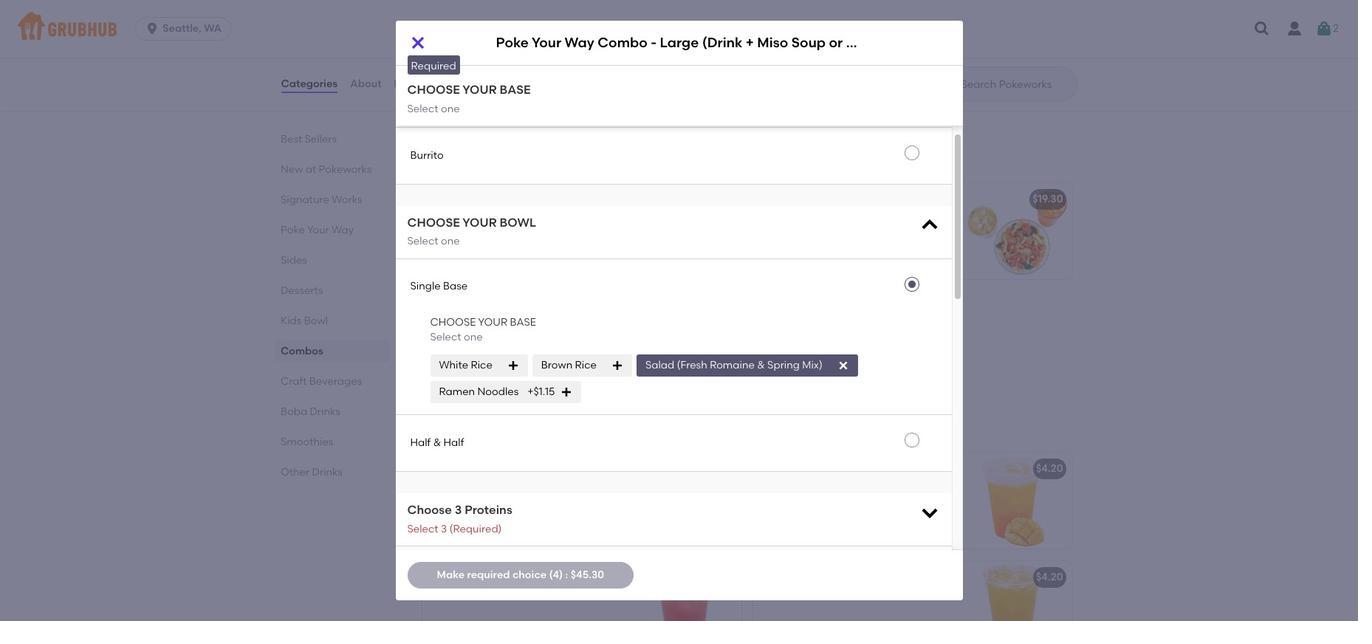 Task type: describe. For each thing, give the bounding box(es) containing it.
reviews button
[[393, 58, 436, 111]]

your inside choose your bowl select one
[[463, 215, 497, 229]]

2 vertical spatial miso
[[629, 301, 652, 314]]

strawberry lemonade image
[[630, 561, 741, 621]]

$19.30 for $19.30 +
[[698, 193, 728, 205]]

2 vertical spatial combo
[[508, 301, 546, 314]]

1 horizontal spatial -
[[651, 34, 657, 51]]

signature for signature works
[[280, 193, 329, 206]]

with inside "mix up to 2 proteins with your choice of base, mix-ins, toppings, and flavor."
[[861, 214, 882, 226]]

orange,
[[542, 68, 581, 80]]

lilikoi lemonade
[[431, 462, 517, 475]]

half & half button
[[395, 415, 951, 471]]

proteins inside "mix up to 2 proteins with your choice of base, mix-ins, toppings, and flavor."
[[818, 214, 858, 226]]

single base button
[[395, 259, 951, 315]]

2 vertical spatial poke
[[431, 301, 456, 314]]

lemonade for lilikoi lemonade
[[462, 462, 517, 475]]

your inside three proteins with your choice of mix ins, toppings, and flavor.
[[529, 322, 551, 335]]

choose inside choose your bowl select one
[[407, 215, 460, 229]]

1 horizontal spatial your
[[458, 301, 480, 314]]

$45.30
[[571, 568, 604, 581]]

choose up mix at the left bottom
[[430, 316, 476, 328]]

three proteins with your choice of mix ins, toppings, and flavor.
[[431, 322, 599, 350]]

with inside chicken or tofu with white rice, sweet corn, mandarin orange, edamame, surimi salad, wonton crisps, and pokeworks classic
[[510, 53, 531, 65]]

half & half
[[410, 436, 464, 449]]

svg image left 2 button
[[1253, 20, 1271, 38]]

beverages
[[309, 375, 362, 388]]

sellers
[[304, 133, 336, 145]]

1 vertical spatial (drink
[[557, 193, 587, 205]]

required
[[411, 60, 456, 72]]

ramen noodles
[[439, 385, 519, 398]]

2 vertical spatial base
[[510, 316, 536, 328]]

2 horizontal spatial way
[[565, 34, 594, 51]]

boba
[[280, 405, 307, 418]]

1 horizontal spatial 3
[[455, 503, 462, 517]]

crisps,
[[431, 98, 463, 110]]

categories button
[[280, 58, 338, 111]]

white
[[439, 359, 468, 371]]

mango
[[762, 462, 797, 475]]

1 vertical spatial kettle
[[666, 193, 695, 205]]

1 vertical spatial base
[[500, 83, 531, 97]]

$4.20 for lilikoi green tea image
[[1036, 571, 1063, 584]]

and inside three proteins with your choice of mix ins, toppings, and flavor.
[[519, 337, 539, 350]]

make
[[437, 568, 465, 581]]

categories
[[281, 77, 338, 90]]

sweet
[[431, 68, 460, 80]]

chicken
[[431, 53, 472, 65]]

svg image down three proteins with your choice of mix ins, toppings, and flavor.
[[507, 360, 519, 372]]

$19.30 for $19.30
[[1032, 193, 1063, 205]]

kids bowl image
[[630, 22, 741, 118]]

romaine
[[710, 359, 755, 371]]

brown
[[541, 359, 572, 371]]

mix
[[431, 337, 449, 350]]

desserts
[[280, 284, 323, 297]]

choose up the "chicken"
[[407, 27, 460, 41]]

one up white rice
[[464, 331, 483, 343]]

rice for white rice
[[471, 359, 492, 371]]

toppings, inside "mix up to 2 proteins with your choice of base, mix-ins, toppings, and flavor."
[[845, 229, 892, 241]]

about button
[[349, 58, 382, 111]]

choice inside "mix up to 2 proteins with your choice of base, mix-ins, toppings, and flavor."
[[908, 214, 942, 226]]

or inside chicken or tofu with white rice, sweet corn, mandarin orange, edamame, surimi salad, wonton crisps, and pokeworks classic
[[474, 53, 485, 65]]

0 horizontal spatial poke
[[280, 224, 305, 236]]

0 vertical spatial poke your way combo - large (drink + miso soup or kettle chips)
[[496, 34, 932, 51]]

surimi
[[489, 83, 519, 95]]

select down reviews
[[407, 102, 438, 115]]

mix-
[[804, 229, 826, 241]]

rice for brown rice
[[575, 359, 597, 371]]

bowl button
[[395, 71, 951, 127]]

1 horizontal spatial soup
[[655, 301, 680, 314]]

0 vertical spatial your
[[532, 34, 561, 51]]

mandarin
[[491, 68, 540, 80]]

1 half from the left
[[410, 436, 431, 449]]

1 vertical spatial poke your way combo - large (drink + miso soup or kettle chips)
[[431, 301, 761, 314]]

1 horizontal spatial way
[[483, 301, 505, 314]]

required
[[467, 568, 510, 581]]

best
[[280, 133, 302, 145]]

0 vertical spatial combo
[[598, 34, 647, 51]]

base
[[443, 280, 468, 293]]

1 vertical spatial your
[[307, 224, 329, 236]]

1 vertical spatial combo
[[516, 193, 554, 205]]

lilikoi
[[431, 462, 460, 475]]

strawberry lemonade
[[431, 571, 544, 584]]

new
[[280, 163, 303, 176]]

1 vertical spatial chips)
[[698, 193, 731, 205]]

salad (fresh romaine & spring mix)
[[645, 359, 823, 371]]

tofu
[[487, 53, 507, 65]]

proteins
[[465, 503, 512, 517]]

2 vertical spatial choose your base select one
[[430, 316, 536, 343]]

0 horizontal spatial -
[[548, 301, 552, 314]]

mango lemonade image
[[961, 453, 1072, 549]]

0 vertical spatial chips)
[[889, 34, 932, 51]]

signature works
[[280, 193, 362, 206]]

0 vertical spatial combos
[[419, 149, 484, 167]]

svg image inside 2 button
[[1315, 20, 1333, 38]]

$19.30 +
[[698, 193, 735, 205]]

2 horizontal spatial soup
[[792, 34, 826, 51]]

ramen
[[439, 385, 475, 398]]

burrito
[[410, 149, 444, 161]]

2 vertical spatial kettle
[[696, 301, 726, 314]]

white rice
[[439, 359, 492, 371]]

noodles
[[477, 385, 519, 398]]

1 horizontal spatial large
[[660, 34, 699, 51]]

2 inside "mix up to 2 proteins with your choice of base, mix-ins, toppings, and flavor."
[[809, 214, 815, 226]]

your right three on the left of page
[[478, 316, 507, 328]]

strawberry
[[431, 571, 487, 584]]

choose 3 proteins select 3 (required)
[[407, 503, 512, 535]]

choose
[[407, 503, 452, 517]]

salad
[[645, 359, 674, 371]]

three
[[431, 322, 460, 335]]

0 vertical spatial &
[[757, 359, 765, 371]]

flavor. inside three proteins with your choice of mix ins, toppings, and flavor.
[[542, 337, 572, 350]]

1 vertical spatial miso
[[598, 193, 622, 205]]

1 vertical spatial choose your base select one
[[407, 83, 531, 115]]

of inside "mix up to 2 proteins with your choice of base, mix-ins, toppings, and flavor."
[[762, 229, 772, 241]]

choose your bowl select one
[[407, 215, 536, 248]]

one up the required
[[441, 47, 460, 59]]

(required)
[[449, 523, 502, 535]]

spring
[[767, 359, 800, 371]]



Task type: vqa. For each thing, say whether or not it's contained in the screenshot.
1st seller from the left
no



Task type: locate. For each thing, give the bounding box(es) containing it.
1 horizontal spatial signature
[[431, 193, 480, 205]]

1 horizontal spatial choice
[[553, 322, 587, 335]]

main navigation navigation
[[0, 0, 1358, 58]]

$7.80 +
[[703, 32, 735, 45]]

and inside chicken or tofu with white rice, sweet corn, mandarin orange, edamame, surimi salad, wonton crisps, and pokeworks classic
[[465, 98, 485, 110]]

2 half from the left
[[443, 436, 464, 449]]

0 horizontal spatial choice
[[512, 568, 547, 581]]

1 vertical spatial choice
[[553, 322, 587, 335]]

1 vertical spatial and
[[894, 229, 914, 241]]

0 horizontal spatial and
[[465, 98, 485, 110]]

mix up to 2 proteins with your choice of base, mix-ins, toppings, and flavor.
[[762, 214, 942, 256]]

other
[[280, 466, 309, 479]]

1 vertical spatial bowl
[[304, 315, 327, 327]]

of up brown rice
[[589, 322, 599, 335]]

about
[[350, 77, 381, 90]]

with
[[510, 53, 531, 65], [861, 214, 882, 226], [505, 322, 526, 335]]

(4)
[[549, 568, 563, 581]]

your
[[463, 27, 497, 41], [463, 83, 497, 97], [463, 215, 497, 229], [478, 316, 507, 328]]

poke your way combo - regular (drink + miso soup or kettle chips) image
[[961, 183, 1072, 279]]

0 horizontal spatial proteins
[[462, 322, 503, 335]]

0 horizontal spatial ins,
[[451, 337, 467, 350]]

signature up choose your bowl select one
[[431, 193, 480, 205]]

your inside "mix up to 2 proteins with your choice of base, mix-ins, toppings, and flavor."
[[884, 214, 906, 226]]

2 rice from the left
[[575, 359, 597, 371]]

1 vertical spatial your
[[529, 322, 551, 335]]

0 vertical spatial poke
[[496, 34, 529, 51]]

& left spring
[[757, 359, 765, 371]]

with up mandarin
[[510, 53, 531, 65]]

strawberry lemonade button
[[422, 561, 741, 621]]

1 horizontal spatial ins,
[[826, 229, 842, 241]]

seattle, wa
[[163, 22, 222, 35]]

1 horizontal spatial rice
[[575, 359, 597, 371]]

3 up "(required)"
[[455, 503, 462, 517]]

with inside three proteins with your choice of mix ins, toppings, and flavor.
[[505, 322, 526, 335]]

one down edamame,
[[441, 102, 460, 115]]

your
[[884, 214, 906, 226], [529, 322, 551, 335]]

1 vertical spatial drinks
[[312, 466, 342, 479]]

miso
[[757, 34, 788, 51], [598, 193, 622, 205], [629, 301, 652, 314]]

select
[[407, 47, 438, 59], [407, 102, 438, 115], [407, 235, 438, 248], [430, 331, 461, 343], [407, 523, 438, 535]]

0 horizontal spatial soup
[[624, 193, 650, 205]]

your
[[532, 34, 561, 51], [307, 224, 329, 236], [458, 301, 480, 314]]

lemonade
[[462, 462, 517, 475], [800, 462, 854, 475], [490, 571, 544, 584]]

proteins inside three proteins with your choice of mix ins, toppings, and flavor.
[[462, 322, 503, 335]]

1 vertical spatial proteins
[[462, 322, 503, 335]]

1 vertical spatial poke
[[280, 224, 305, 236]]

(drink
[[702, 34, 742, 51], [557, 193, 587, 205], [587, 301, 617, 314]]

pokeworks inside chicken or tofu with white rice, sweet corn, mandarin orange, edamame, surimi salad, wonton crisps, and pokeworks classic
[[487, 98, 540, 110]]

base,
[[774, 229, 801, 241]]

choose your base select one down corn,
[[407, 83, 531, 115]]

2 horizontal spatial kettle
[[846, 34, 885, 51]]

flavor. down base,
[[762, 244, 792, 256]]

salad,
[[521, 83, 551, 95]]

0 vertical spatial 3
[[455, 503, 462, 517]]

with up noodles
[[505, 322, 526, 335]]

poke up three on the left of page
[[431, 301, 456, 314]]

svg image left seattle,
[[145, 21, 160, 36]]

1 vertical spatial &
[[433, 436, 441, 449]]

select up white
[[430, 331, 461, 343]]

1 horizontal spatial pokeworks
[[487, 98, 540, 110]]

works
[[483, 193, 514, 205], [331, 193, 362, 206]]

with right to
[[861, 214, 882, 226]]

brown rice
[[541, 359, 597, 371]]

+
[[728, 32, 735, 45], [746, 34, 754, 51], [590, 193, 596, 205], [728, 193, 735, 205], [620, 301, 626, 314]]

2 horizontal spatial poke
[[496, 34, 529, 51]]

1 vertical spatial 3
[[441, 523, 447, 535]]

rice up ramen noodles on the bottom of page
[[471, 359, 492, 371]]

1 vertical spatial ins,
[[451, 337, 467, 350]]

lilikoi green tea image
[[961, 561, 1072, 621]]

single
[[410, 280, 441, 293]]

toppings, up white rice
[[470, 337, 517, 350]]

0 vertical spatial choose your base select one
[[407, 27, 531, 59]]

bowl down reviews
[[410, 92, 434, 105]]

- up three proteins with your choice of mix ins, toppings, and flavor.
[[548, 301, 552, 314]]

lemonade for strawberry lemonade
[[490, 571, 544, 584]]

-
[[651, 34, 657, 51], [548, 301, 552, 314]]

works up bowl
[[483, 193, 514, 205]]

ins, inside three proteins with your choice of mix ins, toppings, and flavor.
[[451, 337, 467, 350]]

half up lilikoi
[[443, 436, 464, 449]]

drinks for boba drinks
[[309, 405, 340, 418]]

single base
[[410, 280, 468, 293]]

1 vertical spatial pokeworks
[[318, 163, 371, 176]]

select down choose
[[407, 523, 438, 535]]

reviews
[[394, 77, 435, 90]]

choose your base select one up corn,
[[407, 27, 531, 59]]

1 horizontal spatial of
[[762, 229, 772, 241]]

lemonade for mango lemonade
[[800, 462, 854, 475]]

combos down crisps,
[[419, 149, 484, 167]]

mix
[[762, 214, 778, 226]]

choose up crisps,
[[407, 83, 460, 97]]

svg image
[[1315, 20, 1333, 38], [409, 34, 426, 52], [919, 215, 940, 235], [837, 360, 849, 372], [561, 386, 573, 398], [919, 502, 940, 523]]

0 vertical spatial base
[[500, 27, 531, 41]]

pokeworks right at at left
[[318, 163, 371, 176]]

large left $7.80
[[660, 34, 699, 51]]

0 vertical spatial flavor.
[[762, 244, 792, 256]]

of inside three proteins with your choice of mix ins, toppings, and flavor.
[[589, 322, 599, 335]]

2 inside 2 button
[[1333, 22, 1339, 35]]

base down mandarin
[[500, 83, 531, 97]]

ins,
[[826, 229, 842, 241], [451, 337, 467, 350]]

$4.20 inside $4.20 button
[[1036, 571, 1063, 584]]

& up lilikoi
[[433, 436, 441, 449]]

other drinks
[[280, 466, 342, 479]]

bowl inside 'button'
[[410, 92, 434, 105]]

rice
[[471, 359, 492, 371], [575, 359, 597, 371]]

0 vertical spatial your
[[884, 214, 906, 226]]

0 horizontal spatial way
[[331, 224, 353, 236]]

1 horizontal spatial miso
[[629, 301, 652, 314]]

0 vertical spatial bowl
[[410, 92, 434, 105]]

1 horizontal spatial $19.30
[[1032, 193, 1063, 205]]

your up the tofu at the left of page
[[463, 27, 497, 41]]

corn,
[[463, 68, 488, 80]]

craft beverages
[[280, 375, 362, 388]]

0 horizontal spatial rice
[[471, 359, 492, 371]]

1 vertical spatial -
[[548, 301, 552, 314]]

way
[[565, 34, 594, 51], [331, 224, 353, 236], [483, 301, 505, 314]]

lemonade up proteins
[[462, 462, 517, 475]]

0 vertical spatial -
[[651, 34, 657, 51]]

2 vertical spatial way
[[483, 301, 505, 314]]

2 horizontal spatial choice
[[908, 214, 942, 226]]

up
[[781, 214, 794, 226]]

1 horizontal spatial works
[[483, 193, 514, 205]]

boba drinks
[[280, 405, 340, 418]]

poke your way combo - large (drink + miso soup or kettle chips) up bowl 'button'
[[496, 34, 932, 51]]

works for signature works
[[331, 193, 362, 206]]

your down base
[[458, 301, 480, 314]]

0 vertical spatial way
[[565, 34, 594, 51]]

large up brown rice
[[555, 301, 584, 314]]

1 horizontal spatial and
[[519, 337, 539, 350]]

1 horizontal spatial your
[[884, 214, 906, 226]]

poke your way combo - large (drink + miso soup or kettle chips) image
[[630, 292, 741, 388]]

0 vertical spatial large
[[660, 34, 699, 51]]

0 horizontal spatial 3
[[441, 523, 447, 535]]

base up the "+$1.15"
[[510, 316, 536, 328]]

1 horizontal spatial combos
[[419, 149, 484, 167]]

lilikoi lemonade image
[[630, 453, 741, 549]]

(fresh
[[677, 359, 707, 371]]

0 horizontal spatial works
[[331, 193, 362, 206]]

combos down kids bowl
[[280, 345, 323, 357]]

choose your base select one up white rice
[[430, 316, 536, 343]]

poke up the tofu at the left of page
[[496, 34, 529, 51]]

select up 'single'
[[407, 235, 438, 248]]

mango lemonade
[[762, 462, 854, 475]]

svg image inside seattle, wa button
[[145, 21, 160, 36]]

bowl
[[500, 215, 536, 229]]

one up base
[[441, 235, 460, 248]]

2 $19.30 from the left
[[1032, 193, 1063, 205]]

0 vertical spatial choice
[[908, 214, 942, 226]]

way down signature works
[[331, 224, 353, 236]]

0 vertical spatial pokeworks
[[487, 98, 540, 110]]

0 vertical spatial kettle
[[846, 34, 885, 51]]

ins, right mix at the left bottom
[[451, 337, 467, 350]]

- up bowl 'button'
[[651, 34, 657, 51]]

3 down choose
[[441, 523, 447, 535]]

pokeworks down surimi
[[487, 98, 540, 110]]

1 vertical spatial with
[[861, 214, 882, 226]]

1 vertical spatial 2
[[809, 214, 815, 226]]

choice inside three proteins with your choice of mix ins, toppings, and flavor.
[[553, 322, 587, 335]]

1 vertical spatial flavor.
[[542, 337, 572, 350]]

craft
[[280, 375, 306, 388]]

chips)
[[889, 34, 932, 51], [698, 193, 731, 205], [728, 301, 761, 314]]

and inside "mix up to 2 proteins with your choice of base, mix-ins, toppings, and flavor."
[[894, 229, 914, 241]]

seattle, wa button
[[135, 17, 237, 41]]

proteins up mix-
[[818, 214, 858, 226]]

proteins right three on the left of page
[[462, 322, 503, 335]]

of
[[762, 229, 772, 241], [589, 322, 599, 335]]

wa
[[204, 22, 222, 35]]

0 horizontal spatial your
[[307, 224, 329, 236]]

1 $19.30 from the left
[[698, 193, 728, 205]]

poke your way
[[280, 224, 353, 236]]

0 vertical spatial miso
[[757, 34, 788, 51]]

0 vertical spatial ins,
[[826, 229, 842, 241]]

0 horizontal spatial 2
[[809, 214, 815, 226]]

wonton
[[554, 83, 592, 95]]

flavor. up brown on the left
[[542, 337, 572, 350]]

smoothies
[[280, 436, 333, 448]]

signature down at at left
[[280, 193, 329, 206]]

sides
[[280, 254, 307, 267]]

proteins
[[818, 214, 858, 226], [462, 322, 503, 335]]

0 horizontal spatial $19.30
[[698, 193, 728, 205]]

lemonade inside button
[[490, 571, 544, 584]]

large
[[660, 34, 699, 51], [555, 301, 584, 314]]

2 horizontal spatial miso
[[757, 34, 788, 51]]

your down signature works
[[307, 224, 329, 236]]

your up white
[[532, 34, 561, 51]]

1 horizontal spatial proteins
[[818, 214, 858, 226]]

at
[[305, 163, 316, 176]]

1 horizontal spatial kettle
[[696, 301, 726, 314]]

2 vertical spatial chips)
[[728, 301, 761, 314]]

select inside choose 3 proteins select 3 (required)
[[407, 523, 438, 535]]

0 horizontal spatial combos
[[280, 345, 323, 357]]

your down corn,
[[463, 83, 497, 97]]

one
[[441, 47, 460, 59], [441, 102, 460, 115], [441, 235, 460, 248], [464, 331, 483, 343]]

new at pokeworks
[[280, 163, 371, 176]]

3
[[455, 503, 462, 517], [441, 523, 447, 535]]

poke your way combo - large (drink + miso soup or kettle chips)
[[496, 34, 932, 51], [431, 301, 761, 314]]

1 horizontal spatial half
[[443, 436, 464, 449]]

drinks down the craft beverages
[[309, 405, 340, 418]]

rice right brown on the left
[[575, 359, 597, 371]]

1 vertical spatial soup
[[624, 193, 650, 205]]

toppings, inside three proteins with your choice of mix ins, toppings, and flavor.
[[470, 337, 517, 350]]

$4.20 for mango lemonade image
[[1036, 462, 1063, 475]]

1 vertical spatial large
[[555, 301, 584, 314]]

$7.80
[[703, 32, 728, 45]]

0 horizontal spatial toppings,
[[470, 337, 517, 350]]

0 horizontal spatial half
[[410, 436, 431, 449]]

0 vertical spatial drinks
[[309, 405, 340, 418]]

kettle
[[846, 34, 885, 51], [666, 193, 695, 205], [696, 301, 726, 314]]

of down mix
[[762, 229, 772, 241]]

signature works combo (drink + miso soup or kettle chips)
[[431, 193, 731, 205]]

1 rice from the left
[[471, 359, 492, 371]]

2 vertical spatial (drink
[[587, 301, 617, 314]]

svg image
[[1253, 20, 1271, 38], [145, 21, 160, 36], [507, 360, 519, 372], [611, 360, 623, 372]]

mix)
[[802, 359, 823, 371]]

:
[[565, 568, 568, 581]]

make required choice (4) : $45.30
[[437, 568, 604, 581]]

seattle,
[[163, 22, 201, 35]]

way up rice,
[[565, 34, 594, 51]]

drinks for other drinks
[[312, 466, 342, 479]]

way up three proteins with your choice of mix ins, toppings, and flavor.
[[483, 301, 505, 314]]

choose up single base on the top
[[407, 215, 460, 229]]

your left bowl
[[463, 215, 497, 229]]

combos
[[419, 149, 484, 167], [280, 345, 323, 357]]

half up choose
[[410, 436, 431, 449]]

ins, right base,
[[826, 229, 842, 241]]

poke up sides
[[280, 224, 305, 236]]

$4.20 for 'lilikoi lemonade' image
[[705, 462, 732, 475]]

flavor. inside "mix up to 2 proteins with your choice of base, mix-ins, toppings, and flavor."
[[762, 244, 792, 256]]

1 vertical spatial toppings,
[[470, 337, 517, 350]]

best sellers
[[280, 133, 336, 145]]

& inside button
[[433, 436, 441, 449]]

flavor.
[[762, 244, 792, 256], [542, 337, 572, 350]]

1 horizontal spatial 2
[[1333, 22, 1339, 35]]

signature works combo (drink + miso soup or kettle chips) image
[[630, 183, 741, 279]]

lemonade left (4)
[[490, 571, 544, 584]]

one inside choose your bowl select one
[[441, 235, 460, 248]]

chicken or tofu with white rice, sweet corn, mandarin orange, edamame, surimi salad, wonton crisps, and pokeworks classic
[[431, 53, 592, 110]]

2 button
[[1315, 16, 1339, 42]]

lemonade right mango at the right of page
[[800, 462, 854, 475]]

1 vertical spatial way
[[331, 224, 353, 236]]

combo
[[598, 34, 647, 51], [516, 193, 554, 205], [508, 301, 546, 314]]

ins, inside "mix up to 2 proteins with your choice of base, mix-ins, toppings, and flavor."
[[826, 229, 842, 241]]

white
[[533, 53, 560, 65]]

rice,
[[563, 53, 584, 65]]

base up the tofu at the left of page
[[500, 27, 531, 41]]

select inside choose your bowl select one
[[407, 235, 438, 248]]

select up the required
[[407, 47, 438, 59]]

to
[[797, 214, 807, 226]]

1 vertical spatial combos
[[280, 345, 323, 357]]

Search Pokeworks search field
[[960, 78, 1073, 92]]

svg image left salad
[[611, 360, 623, 372]]

signature for signature works combo (drink + miso soup or kettle chips)
[[431, 193, 480, 205]]

2 vertical spatial choice
[[512, 568, 547, 581]]

toppings,
[[845, 229, 892, 241], [470, 337, 517, 350]]

toppings, right mix-
[[845, 229, 892, 241]]

0 horizontal spatial bowl
[[304, 315, 327, 327]]

classic
[[543, 98, 579, 110]]

kids
[[280, 315, 301, 327]]

2 vertical spatial and
[[519, 337, 539, 350]]

poke your way combo - large (drink + miso soup or kettle chips) up brown rice
[[431, 301, 761, 314]]

base
[[500, 27, 531, 41], [500, 83, 531, 97], [510, 316, 536, 328]]

bowl right kids
[[304, 315, 327, 327]]

kids bowl
[[280, 315, 327, 327]]

0 horizontal spatial kettle
[[666, 193, 695, 205]]

+$1.15
[[527, 385, 555, 398]]

0 vertical spatial 2
[[1333, 22, 1339, 35]]

0 horizontal spatial your
[[529, 322, 551, 335]]

drinks right other
[[312, 466, 342, 479]]

works for signature works combo (drink + miso soup or kettle chips)
[[483, 193, 514, 205]]

0 vertical spatial (drink
[[702, 34, 742, 51]]

edamame,
[[431, 83, 486, 95]]

works down new at pokeworks
[[331, 193, 362, 206]]



